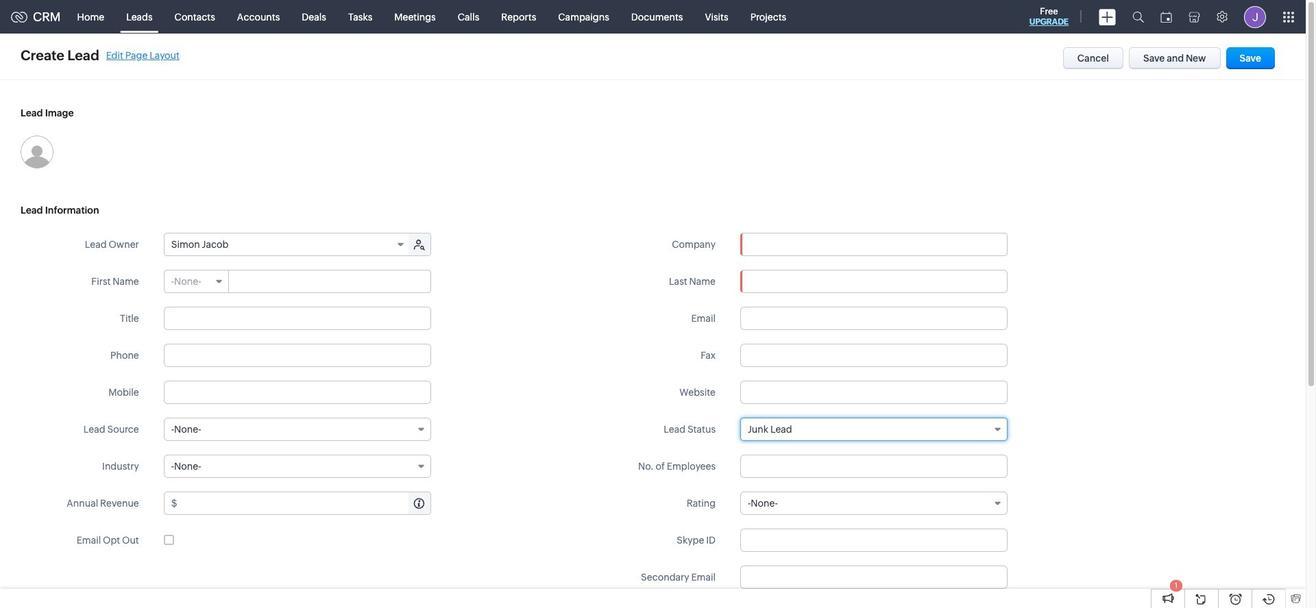 Task type: describe. For each thing, give the bounding box(es) containing it.
profile image
[[1245, 6, 1267, 28]]

image image
[[21, 136, 53, 169]]

create menu element
[[1091, 0, 1125, 33]]

search element
[[1125, 0, 1153, 34]]

calendar image
[[1161, 11, 1173, 22]]

logo image
[[11, 11, 27, 22]]



Task type: vqa. For each thing, say whether or not it's contained in the screenshot.
IMAGE
yes



Task type: locate. For each thing, give the bounding box(es) containing it.
None text field
[[741, 234, 1007, 256], [230, 271, 431, 293], [164, 307, 431, 331], [164, 344, 431, 368], [179, 493, 431, 515], [741, 566, 1008, 590], [741, 234, 1007, 256], [230, 271, 431, 293], [164, 307, 431, 331], [164, 344, 431, 368], [179, 493, 431, 515], [741, 566, 1008, 590]]

search image
[[1133, 11, 1145, 23]]

None text field
[[741, 270, 1008, 294], [741, 307, 1008, 331], [741, 344, 1008, 368], [164, 381, 431, 405], [741, 381, 1008, 405], [741, 455, 1008, 479], [741, 529, 1008, 553], [741, 270, 1008, 294], [741, 307, 1008, 331], [741, 344, 1008, 368], [164, 381, 431, 405], [741, 381, 1008, 405], [741, 455, 1008, 479], [741, 529, 1008, 553]]

create menu image
[[1099, 9, 1116, 25]]

None field
[[164, 234, 410, 256], [741, 234, 1007, 256], [164, 271, 229, 293], [164, 418, 431, 442], [741, 418, 1008, 442], [164, 455, 431, 479], [741, 492, 1008, 516], [164, 234, 410, 256], [741, 234, 1007, 256], [164, 271, 229, 293], [164, 418, 431, 442], [741, 418, 1008, 442], [164, 455, 431, 479], [741, 492, 1008, 516]]

profile element
[[1237, 0, 1275, 33]]



